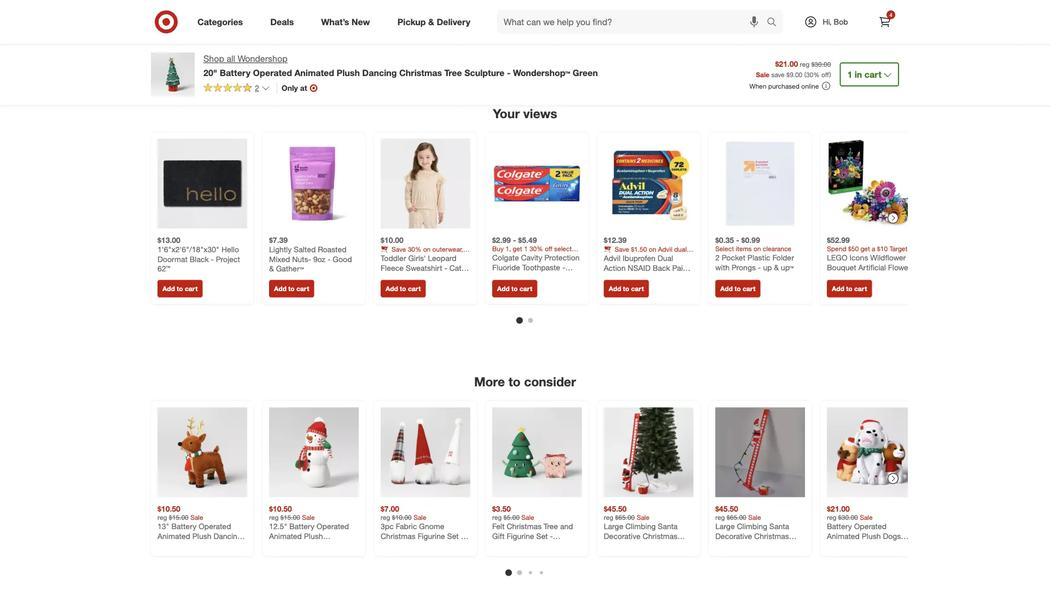 Task type: locate. For each thing, give the bounding box(es) containing it.
search
[[762, 18, 789, 28]]

1 horizontal spatial tree
[[544, 522, 558, 531]]

tree left and
[[544, 522, 558, 531]]

on
[[754, 245, 762, 253], [649, 246, 657, 254]]

add to cart button for lego icons wildflower bouquet artificial flowers 10313
[[828, 280, 873, 298]]

$0.35
[[716, 235, 735, 245]]

add to cart button for toddler girls' leopard fleece sweatshirt - cat & jack™ beige
[[381, 280, 426, 298]]

$45.50 reg $65.00 sale
[[604, 504, 650, 522], [716, 504, 762, 522]]

wondershop™ up views
[[513, 67, 571, 78]]

0 horizontal spatial tree
[[445, 67, 462, 78]]

on right $1.50
[[649, 246, 657, 254]]

6 add from the left
[[721, 285, 733, 293]]

christmas right felt on the left of the page
[[507, 522, 542, 531]]

to down reliever at the top
[[623, 285, 630, 293]]

0 horizontal spatial $30.00
[[812, 60, 832, 68]]

advil inside save $1.50 on advil dual action back pain reliever
[[659, 246, 673, 254]]

add to cart down 10313
[[832, 285, 868, 293]]

add to cart down prongs on the right of page
[[721, 285, 756, 293]]

1 add to cart from the left
[[163, 285, 198, 293]]

figurine inside $3.50 reg $5.00 sale felt christmas tree and gift figurine set - wondershop™ green/pink
[[507, 531, 535, 541]]

& inside $0.35 - $0.99 select items on clearance 2 pocket plastic folder with prongs - up & up™
[[775, 263, 779, 272]]

christmas up 20"
[[192, 51, 232, 62]]

2 link
[[204, 83, 270, 95]]

save $1.50 on advil dual action back pain reliever
[[604, 246, 687, 262]]

2 add to cart button from the left
[[269, 280, 314, 298]]

wondershop™ down felt on the left of the page
[[493, 541, 540, 551]]

$2.99
[[493, 235, 511, 245]]

what's new link
[[312, 10, 384, 34]]

to down regular
[[512, 285, 518, 293]]

deals link
[[261, 10, 308, 34]]

1 horizontal spatial $65.00
[[727, 514, 747, 522]]

4 add from the left
[[498, 285, 510, 293]]

stands
[[824, 51, 852, 62]]

wondershop
[[238, 53, 288, 64]]

add down jack™
[[386, 285, 398, 293]]

all
[[227, 53, 235, 64]]

pain
[[673, 263, 688, 273]]

only at
[[282, 83, 307, 93]]

related categories
[[469, 20, 582, 35]]

0 vertical spatial 2
[[255, 83, 259, 93]]

- left $0.99 on the top of the page
[[737, 235, 740, 245]]

1'6"x2'6"/18"x30" hello doormat black - project 62™ image
[[158, 139, 247, 229]]

christmas inside indoor christmas decorations link
[[192, 51, 232, 62]]

add down the great
[[498, 285, 510, 293]]

$21.00 inside $21.00 reg $30.00 sale save $ 9.00 ( 30 % off )
[[776, 59, 799, 68]]

add to cart button for lightly salted roasted mixed nuts- 9oz - good & gather™
[[269, 280, 314, 298]]

0 horizontal spatial $65.00
[[616, 514, 635, 522]]

1 vertical spatial $30.00
[[839, 514, 859, 522]]

7 add to cart from the left
[[832, 285, 868, 293]]

1 horizontal spatial $10.50 reg $15.00 sale
[[269, 504, 315, 522]]

christmas inside christmas tree stands & skirts link
[[763, 51, 803, 62]]

cart
[[865, 69, 882, 80], [185, 285, 198, 293], [297, 285, 309, 293], [408, 285, 421, 293], [520, 285, 533, 293], [632, 285, 644, 293], [743, 285, 756, 293], [855, 285, 868, 293]]

to down prongs on the right of page
[[735, 285, 741, 293]]

christmas inside shop all wondershop 20" battery operated animated plush dancing christmas tree sculpture - wondershop™ green
[[400, 67, 442, 78]]

1 horizontal spatial $15.00
[[281, 514, 300, 522]]

1 figurine from the left
[[418, 531, 445, 541]]

2 down operated
[[255, 83, 259, 93]]

2 horizontal spatial tree
[[806, 51, 822, 62]]

$15.00
[[169, 514, 189, 522], [281, 514, 300, 522]]

0 horizontal spatial $45.50
[[604, 504, 627, 514]]

add to cart down 62™
[[163, 285, 198, 293]]

2 figurine from the left
[[507, 531, 535, 541]]

- right toothpaste
[[563, 263, 566, 272]]

protection
[[545, 253, 580, 263]]

advil down $12.39
[[604, 254, 621, 263]]

$10.50 reg $15.00 sale for 13" battery operated animated plush dancing reindeer christmas figurine - wondershop™ brown "image"
[[158, 504, 203, 522]]

add to cart button down action
[[604, 280, 649, 298]]

add down 10313
[[832, 285, 845, 293]]

sale
[[756, 70, 770, 79], [191, 514, 203, 522], [302, 514, 315, 522], [414, 514, 427, 522], [522, 514, 535, 522], [637, 514, 650, 522], [749, 514, 762, 522], [860, 514, 873, 522]]

toddler girls' leopard fleece sweatshirt - cat & jack™ beige image
[[381, 139, 471, 229]]

& left skirts
[[854, 51, 860, 62]]

1 horizontal spatial on
[[754, 245, 762, 253]]

figurine down $5.00
[[507, 531, 535, 541]]

7 add from the left
[[832, 285, 845, 293]]

set right gnome
[[447, 531, 459, 541]]

add for 2 pocket plastic folder with prongs - up & up™
[[721, 285, 733, 293]]

cart down caplet
[[632, 285, 644, 293]]

- right black
[[211, 255, 214, 264]]

$10.50 reg $15.00 sale
[[158, 504, 203, 522], [269, 504, 315, 522]]

3pc
[[381, 522, 394, 531]]

$7.39
[[269, 235, 288, 245]]

- left cat
[[445, 263, 448, 273]]

13" battery operated animated plush dancing reindeer christmas figurine - wondershop™ brown image
[[158, 408, 247, 497]]

add to cart for lego icons wildflower bouquet artificial flowers 10313
[[832, 285, 868, 293]]

3 add to cart from the left
[[386, 285, 421, 293]]

add down with
[[721, 285, 733, 293]]

1 vertical spatial $21.00
[[828, 504, 850, 514]]

- left 72ct
[[658, 273, 661, 282]]

- inside toddler girls' leopard fleece sweatshirt - cat & jack™ beige
[[445, 263, 448, 273]]

add to cart button for advil ibuprofen dual action nsaid back pain reliever caplet - 72ct
[[604, 280, 649, 298]]

christmas down $7.00
[[381, 531, 416, 541]]

set left and
[[537, 531, 548, 541]]

reg
[[800, 60, 810, 68], [158, 514, 167, 522], [269, 514, 279, 522], [381, 514, 391, 522], [493, 514, 502, 522], [604, 514, 614, 522], [716, 514, 725, 522], [828, 514, 837, 522]]

0 horizontal spatial $21.00
[[776, 59, 799, 68]]

reg inside $21.00 reg $30.00 sale
[[828, 514, 837, 522]]

what's
[[321, 16, 349, 27]]

add to cart down regular
[[498, 285, 533, 293]]

3 add to cart button from the left
[[381, 280, 426, 298]]

colgate cavity protection fluoride toothpaste - great regular flavor image
[[493, 139, 582, 229]]

4 add to cart from the left
[[498, 285, 533, 293]]

2 set from the left
[[537, 531, 548, 541]]

pickup & delivery
[[398, 16, 471, 27]]

- inside the $7.00 reg $10.00 sale 3pc fabric gnome christmas figurine set - wondershop™ white/red
[[461, 531, 464, 541]]

- right sculpture
[[507, 67, 511, 78]]

0 horizontal spatial set
[[447, 531, 459, 541]]

2 left pocket
[[716, 253, 720, 263]]

20"
[[204, 67, 217, 78]]

1 horizontal spatial figurine
[[507, 531, 535, 541]]

1 horizontal spatial 2
[[716, 253, 720, 263]]

cart down prongs on the right of page
[[743, 285, 756, 293]]

cart down black
[[185, 285, 198, 293]]

$10.00 up toddler
[[381, 235, 404, 245]]

1
[[848, 69, 853, 80]]

cart down regular
[[520, 285, 533, 293]]

& right up
[[775, 263, 779, 272]]

add to cart down beige on the left top of page
[[386, 285, 421, 293]]

3 add from the left
[[386, 285, 398, 293]]

$30.00 inside $21.00 reg $30.00 sale save $ 9.00 ( 30 % off )
[[812, 60, 832, 68]]

2 add from the left
[[274, 285, 287, 293]]

add to cart button for 2 pocket plastic folder with prongs - up & up™
[[716, 280, 761, 298]]

2 add to cart from the left
[[274, 285, 309, 293]]

deals
[[270, 16, 294, 27]]

at
[[300, 83, 307, 93]]

add down 62™
[[163, 285, 175, 293]]

$10.00 inside the $7.00 reg $10.00 sale 3pc fabric gnome christmas figurine set - wondershop™ white/red
[[392, 514, 412, 522]]

bob
[[834, 17, 849, 27]]

large climbing santa decorative christmas figurine red - wondershop™ image
[[604, 408, 694, 497], [716, 408, 806, 497]]

lightly
[[269, 245, 292, 255]]

advil ibuprofen dual action nsaid back pain reliever caplet - 72ct image
[[604, 139, 694, 229]]

add for lego icons wildflower bouquet artificial flowers 10313
[[832, 285, 845, 293]]

0 horizontal spatial figurine
[[418, 531, 445, 541]]

set
[[447, 531, 459, 541], [537, 531, 548, 541]]

off
[[822, 70, 830, 79]]

christmas right dancing
[[400, 67, 442, 78]]

- right "9oz"
[[328, 255, 331, 264]]

0 horizontal spatial $45.50 reg $65.00 sale
[[604, 504, 650, 522]]

add for lightly salted roasted mixed nuts- 9oz - good & gather™
[[274, 285, 287, 293]]

add to cart button down fleece
[[381, 280, 426, 298]]

1 horizontal spatial $30.00
[[839, 514, 859, 522]]

plush
[[337, 67, 360, 78]]

add to cart button down 'fluoride'
[[493, 280, 538, 298]]

& right cat
[[464, 263, 469, 273]]

lego icons wildflower bouquet artificial flowers 10313 image
[[828, 139, 917, 229]]

christmas
[[192, 51, 232, 62], [763, 51, 803, 62], [400, 67, 442, 78], [507, 522, 542, 531], [381, 531, 416, 541]]

1 $45.50 reg $65.00 sale from the left
[[604, 504, 650, 522]]

add to cart button down 62™
[[158, 280, 203, 298]]

0 vertical spatial $30.00
[[812, 60, 832, 68]]

1 horizontal spatial advil
[[659, 246, 673, 254]]

$30.00 for $21.00 reg $30.00 sale
[[839, 514, 859, 522]]

add to cart down the gather™
[[274, 285, 309, 293]]

sale inside $21.00 reg $30.00 sale
[[860, 514, 873, 522]]

0 horizontal spatial 2
[[255, 83, 259, 93]]

- right $2.99
[[513, 235, 516, 245]]

- left and
[[550, 531, 553, 541]]

tree up %
[[806, 51, 822, 62]]

1 horizontal spatial large climbing santa decorative christmas figurine red - wondershop™ image
[[716, 408, 806, 497]]

- right gnome
[[461, 531, 464, 541]]

0 horizontal spatial advil
[[604, 254, 621, 263]]

categories link
[[188, 10, 257, 34]]

& left the gather™
[[269, 264, 274, 274]]

add for toddler girls' leopard fleece sweatshirt - cat & jack™ beige
[[386, 285, 398, 293]]

add to cart for lightly salted roasted mixed nuts- 9oz - good & gather™
[[274, 285, 309, 293]]

beige
[[403, 273, 423, 282]]

5 add to cart button from the left
[[604, 280, 649, 298]]

0 horizontal spatial on
[[649, 246, 657, 254]]

1 add from the left
[[163, 285, 175, 293]]

1 large climbing santa decorative christmas figurine red - wondershop™ image from the left
[[604, 408, 694, 497]]

1 vertical spatial tree
[[445, 67, 462, 78]]

fluoride
[[493, 263, 520, 272]]

- inside shop all wondershop 20" battery operated animated plush dancing christmas tree sculpture - wondershop™ green
[[507, 67, 511, 78]]

add to cart
[[163, 285, 198, 293], [274, 285, 309, 293], [386, 285, 421, 293], [498, 285, 533, 293], [609, 285, 644, 293], [721, 285, 756, 293], [832, 285, 868, 293]]

shop
[[204, 53, 224, 64]]

$15.00 for 12.5" battery operated animated plush snowman christmas figurine - wondershop™ white image
[[281, 514, 300, 522]]

$45.50 reg $65.00 sale for 1st large climbing santa decorative christmas figurine red - wondershop™ image from the right
[[716, 504, 762, 522]]

7 add to cart button from the left
[[828, 280, 873, 298]]

reg inside the $7.00 reg $10.00 sale 3pc fabric gnome christmas figurine set - wondershop™ white/red
[[381, 514, 391, 522]]

figurine inside the $7.00 reg $10.00 sale 3pc fabric gnome christmas figurine set - wondershop™ white/red
[[418, 531, 445, 541]]

0 vertical spatial tree
[[806, 51, 822, 62]]

add to cart button down prongs on the right of page
[[716, 280, 761, 298]]

cart down lego icons wildflower bouquet artificial flowers 10313
[[855, 285, 868, 293]]

2
[[255, 83, 259, 93], [716, 253, 720, 263]]

back
[[624, 254, 638, 262]]

add to cart down reliever at the top
[[609, 285, 644, 293]]

gather™
[[276, 264, 304, 274]]

6 add to cart button from the left
[[716, 280, 761, 298]]

reg inside $21.00 reg $30.00 sale save $ 9.00 ( 30 % off )
[[800, 60, 810, 68]]

1 horizontal spatial $45.50
[[716, 504, 739, 514]]

to for toddler girls' leopard fleece sweatshirt - cat & jack™ beige
[[400, 285, 406, 293]]

$30.00 inside $21.00 reg $30.00 sale
[[839, 514, 859, 522]]

)
[[830, 70, 832, 79]]

2 $15.00 from the left
[[281, 514, 300, 522]]

cart for lego icons wildflower bouquet artificial flowers 10313
[[855, 285, 868, 293]]

on inside save $1.50 on advil dual action back pain reliever
[[649, 246, 657, 254]]

5 add to cart from the left
[[609, 285, 644, 293]]

1 horizontal spatial $21.00
[[828, 504, 850, 514]]

dual
[[675, 246, 687, 254]]

to down the gather™
[[288, 285, 295, 293]]

to down beige on the left top of page
[[400, 285, 406, 293]]

what's new
[[321, 16, 370, 27]]

0 horizontal spatial large climbing santa decorative christmas figurine red - wondershop™ image
[[604, 408, 694, 497]]

add down the gather™
[[274, 285, 287, 293]]

tree inside $3.50 reg $5.00 sale felt christmas tree and gift figurine set - wondershop™ green/pink
[[544, 522, 558, 531]]

0 horizontal spatial $10.50 reg $15.00 sale
[[158, 504, 203, 522]]

1 horizontal spatial $10.50
[[269, 504, 292, 514]]

1 $10.50 reg $15.00 sale from the left
[[158, 504, 203, 522]]

1 horizontal spatial $45.50 reg $65.00 sale
[[716, 504, 762, 522]]

to for lego icons wildflower bouquet artificial flowers 10313
[[847, 285, 853, 293]]

0 vertical spatial $21.00
[[776, 59, 799, 68]]

on inside $0.35 - $0.99 select items on clearance 2 pocket plastic folder with prongs - up & up™
[[754, 245, 762, 253]]

add to cart button down bouquet
[[828, 280, 873, 298]]

cart for lightly salted roasted mixed nuts- 9oz - good & gather™
[[297, 285, 309, 293]]

0 horizontal spatial $15.00
[[169, 514, 189, 522]]

operated
[[253, 67, 292, 78]]

search button
[[762, 10, 789, 36]]

1 $10.50 from the left
[[158, 504, 181, 514]]

10313
[[828, 272, 849, 282]]

to down doormat
[[177, 285, 183, 293]]

1 $65.00 from the left
[[616, 514, 635, 522]]

to down 10313
[[847, 285, 853, 293]]

to for 2 pocket plastic folder with prongs - up & up™
[[735, 285, 741, 293]]

and
[[561, 522, 573, 531]]

figurine right fabric
[[418, 531, 445, 541]]

$30.00
[[812, 60, 832, 68], [839, 514, 859, 522]]

2 $10.50 reg $15.00 sale from the left
[[269, 504, 315, 522]]

ibuprofen
[[623, 254, 656, 263]]

cart down the gather™
[[297, 285, 309, 293]]

categories
[[198, 16, 243, 27]]

views
[[524, 106, 558, 121]]

christmas up save
[[763, 51, 803, 62]]

2 vertical spatial tree
[[544, 522, 558, 531]]

advil left dual
[[659, 246, 673, 254]]

to right more
[[509, 374, 521, 390]]

& right pickup
[[429, 16, 435, 27]]

5 add from the left
[[609, 285, 622, 293]]

add down reliever at the top
[[609, 285, 622, 293]]

2 $45.50 reg $65.00 sale from the left
[[716, 504, 762, 522]]

gift
[[493, 531, 505, 541]]

fleece
[[381, 263, 404, 273]]

1 horizontal spatial set
[[537, 531, 548, 541]]

christmas inside the $7.00 reg $10.00 sale 3pc fabric gnome christmas figurine set - wondershop™ white/red
[[381, 531, 416, 541]]

cart down beige on the left top of page
[[408, 285, 421, 293]]

1 set from the left
[[447, 531, 459, 541]]

cart for toddler girls' leopard fleece sweatshirt - cat & jack™ beige
[[408, 285, 421, 293]]

caplet
[[634, 273, 656, 282]]

30
[[807, 70, 814, 79]]

categories
[[518, 20, 582, 35]]

add to cart button down the gather™
[[269, 280, 314, 298]]

0 horizontal spatial $10.50
[[158, 504, 181, 514]]

cart right in
[[865, 69, 882, 80]]

6 add to cart from the left
[[721, 285, 756, 293]]

1 add to cart button from the left
[[158, 280, 203, 298]]

battery operated animated plush dogs christmas figurine - wondershop™ image
[[828, 408, 917, 497]]

on right 'items'
[[754, 245, 762, 253]]

4 add to cart button from the left
[[493, 280, 538, 298]]

2 $10.50 from the left
[[269, 504, 292, 514]]

$45.50
[[604, 504, 627, 514], [716, 504, 739, 514]]

to for 1'6"x2'6"/18"x30" hello doormat black - project 62™
[[177, 285, 183, 293]]

$21.00 inside $21.00 reg $30.00 sale
[[828, 504, 850, 514]]

tree left sculpture
[[445, 67, 462, 78]]

1 $15.00 from the left
[[169, 514, 189, 522]]

1'6"x2'6"/18"x30"
[[158, 245, 220, 255]]

christmas inside $3.50 reg $5.00 sale felt christmas tree and gift figurine set - wondershop™ green/pink
[[507, 522, 542, 531]]

- inside advil ibuprofen dual action nsaid back pain reliever caplet - 72ct
[[658, 273, 661, 282]]

1 vertical spatial 2
[[716, 253, 720, 263]]

your
[[493, 106, 520, 121]]

$10.00 left gnome
[[392, 514, 412, 522]]

1 vertical spatial $10.00
[[392, 514, 412, 522]]

felt christmas tree and gift figurine set - wondershop™ green/pink image
[[493, 408, 582, 497]]

$52.99
[[828, 235, 850, 245]]

consider
[[524, 374, 576, 390]]

wondershop™ down fabric
[[381, 541, 429, 551]]

roasted
[[318, 245, 347, 255]]



Task type: vqa. For each thing, say whether or not it's contained in the screenshot.
the topmost $30.00
yes



Task type: describe. For each thing, give the bounding box(es) containing it.
online
[[802, 82, 820, 90]]

2 $45.50 from the left
[[716, 504, 739, 514]]

toddler
[[381, 254, 406, 263]]

$1.50
[[631, 246, 647, 254]]

good
[[333, 255, 352, 264]]

- inside the $7.39 lightly salted roasted mixed nuts- 9oz - good & gather™
[[328, 255, 331, 264]]

$5.00
[[504, 514, 520, 522]]

wondershop™ inside the $7.00 reg $10.00 sale 3pc fabric gnome christmas figurine set - wondershop™ white/red
[[381, 541, 429, 551]]

$0.99
[[742, 235, 761, 245]]

felt
[[493, 522, 505, 531]]

cavity
[[521, 253, 543, 263]]

cart for 2 pocket plastic folder with prongs - up & up™
[[743, 285, 756, 293]]

set inside $3.50 reg $5.00 sale felt christmas tree and gift figurine set - wondershop™ green/pink
[[537, 531, 548, 541]]

1 $45.50 from the left
[[604, 504, 627, 514]]

action
[[604, 263, 626, 273]]

3pc fabric gnome christmas figurine set - wondershop™ white/red image
[[381, 408, 471, 497]]

regular
[[514, 272, 540, 282]]

doormat
[[158, 255, 188, 264]]

skirts
[[862, 51, 885, 62]]

more
[[474, 374, 505, 390]]

only
[[282, 83, 298, 93]]

pain
[[640, 254, 653, 262]]

hi,
[[823, 17, 832, 27]]

wondershop™ inside shop all wondershop 20" battery operated animated plush dancing christmas tree sculpture - wondershop™ green
[[513, 67, 571, 78]]

4 link
[[874, 10, 898, 34]]

cart for advil ibuprofen dual action nsaid back pain reliever caplet - 72ct
[[632, 285, 644, 293]]

delivery
[[437, 16, 471, 27]]

9oz
[[313, 255, 326, 264]]

purchased
[[769, 82, 800, 90]]

- left up
[[758, 263, 761, 272]]

toddler girls' leopard fleece sweatshirt - cat & jack™ beige
[[381, 254, 469, 282]]

clearance
[[763, 245, 792, 253]]

pickup
[[398, 16, 426, 27]]

when
[[750, 82, 767, 90]]

new
[[352, 16, 370, 27]]

& inside the $7.39 lightly salted roasted mixed nuts- 9oz - good & gather™
[[269, 264, 274, 274]]

$10.50 reg $15.00 sale for 12.5" battery operated animated plush snowman christmas figurine - wondershop™ white image
[[269, 504, 315, 522]]

lightly salted roasted mixed nuts- 9oz - good & gather™ image
[[269, 139, 359, 229]]

What can we help you find? suggestions appear below search field
[[498, 10, 770, 34]]

add for 1'6"x2'6"/18"x30" hello doormat black - project 62™
[[163, 285, 175, 293]]

12.5" battery operated animated plush snowman christmas figurine - wondershop™ white image
[[269, 408, 359, 497]]

add to cart for colgate cavity protection fluoride toothpaste - great regular flavor
[[498, 285, 533, 293]]

add for advil ibuprofen dual action nsaid back pain reliever caplet - 72ct
[[609, 285, 622, 293]]

shop all wondershop 20" battery operated animated plush dancing christmas tree sculpture - wondershop™ green
[[204, 53, 598, 78]]

$21.00 for $21.00 reg $30.00 sale
[[828, 504, 850, 514]]

to for colgate cavity protection fluoride toothpaste - great regular flavor
[[512, 285, 518, 293]]

leopard
[[428, 254, 457, 263]]

- inside $13.00 1'6"x2'6"/18"x30" hello doormat black - project 62™
[[211, 255, 214, 264]]

black
[[190, 255, 209, 264]]

colgate cavity protection fluoride toothpaste - great regular flavor
[[493, 253, 580, 282]]

decorations
[[234, 51, 281, 62]]

save
[[615, 246, 630, 254]]

christmas tree stands & skirts link
[[754, 45, 894, 69]]

reg inside $3.50 reg $5.00 sale felt christmas tree and gift figurine set - wondershop™ green/pink
[[493, 514, 502, 522]]

(
[[805, 70, 807, 79]]

72ct
[[663, 273, 678, 282]]

2 $65.00 from the left
[[727, 514, 747, 522]]

$
[[787, 70, 790, 79]]

action
[[604, 254, 622, 262]]

& inside pickup & delivery link
[[429, 16, 435, 27]]

bouquet
[[828, 263, 857, 272]]

- inside $3.50 reg $5.00 sale felt christmas tree and gift figurine set - wondershop™ green/pink
[[550, 531, 553, 541]]

add to cart for toddler girls' leopard fleece sweatshirt - cat & jack™ beige
[[386, 285, 421, 293]]

cart for colgate cavity protection fluoride toothpaste - great regular flavor
[[520, 285, 533, 293]]

dual
[[658, 254, 674, 263]]

tree inside shop all wondershop 20" battery operated animated plush dancing christmas tree sculpture - wondershop™ green
[[445, 67, 462, 78]]

animated
[[295, 67, 334, 78]]

green/pink
[[542, 541, 581, 551]]

$7.00 reg $10.00 sale 3pc fabric gnome christmas figurine set - wondershop™ white/red
[[381, 504, 467, 551]]

add to cart button for 1'6"x2'6"/18"x30" hello doormat black - project 62™
[[158, 280, 203, 298]]

1 in cart for 20" battery operated animated plush dancing christmas tree sculpture - wondershop™ green element
[[848, 69, 882, 80]]

$45.50 reg $65.00 sale for first large climbing santa decorative christmas figurine red - wondershop™ image from left
[[604, 504, 650, 522]]

mixed
[[269, 255, 290, 264]]

colgate
[[493, 253, 519, 263]]

add for colgate cavity protection fluoride toothpaste - great regular flavor
[[498, 285, 510, 293]]

$0.35 - $0.99 select items on clearance 2 pocket plastic folder with prongs - up & up™
[[716, 235, 795, 272]]

62™
[[158, 264, 170, 274]]

cat
[[450, 263, 462, 273]]

flowers
[[889, 263, 915, 272]]

nsaid
[[628, 263, 651, 273]]

- inside colgate cavity protection fluoride toothpaste - great regular flavor
[[563, 263, 566, 272]]

$30.00 for $21.00 reg $30.00 sale save $ 9.00 ( 30 % off )
[[812, 60, 832, 68]]

add to cart for advil ibuprofen dual action nsaid back pain reliever caplet - 72ct
[[609, 285, 644, 293]]

sale inside the $7.00 reg $10.00 sale 3pc fabric gnome christmas figurine set - wondershop™ white/red
[[414, 514, 427, 522]]

& inside toddler girls' leopard fleece sweatshirt - cat & jack™ beige
[[464, 263, 469, 273]]

add to cart for 1'6"x2'6"/18"x30" hello doormat black - project 62™
[[163, 285, 198, 293]]

sale inside $21.00 reg $30.00 sale save $ 9.00 ( 30 % off )
[[756, 70, 770, 79]]

& inside christmas tree stands & skirts link
[[854, 51, 860, 62]]

advil inside advil ibuprofen dual action nsaid back pain reliever caplet - 72ct
[[604, 254, 621, 263]]

sale inside $3.50 reg $5.00 sale felt christmas tree and gift figurine set - wondershop™ green/pink
[[522, 514, 535, 522]]

2 pocket plastic folder with prongs - up & up™ image
[[716, 139, 806, 229]]

project
[[216, 255, 240, 264]]

gnome
[[419, 522, 445, 531]]

nuts-
[[292, 255, 311, 264]]

cart for 1'6"x2'6"/18"x30" hello doormat black - project 62™
[[185, 285, 198, 293]]

great
[[493, 272, 512, 282]]

$13.00
[[158, 235, 181, 245]]

with
[[716, 263, 730, 272]]

add to cart button for colgate cavity protection fluoride toothpaste - great regular flavor
[[493, 280, 538, 298]]

%
[[814, 70, 820, 79]]

$21.00 for $21.00 reg $30.00 sale save $ 9.00 ( 30 % off )
[[776, 59, 799, 68]]

reliever
[[604, 273, 632, 282]]

flavor
[[542, 272, 563, 282]]

image of 20" battery operated animated plush dancing christmas tree sculpture - wondershop™ green image
[[151, 53, 195, 96]]

to for lightly salted roasted mixed nuts- 9oz - good & gather™
[[288, 285, 295, 293]]

battery
[[220, 67, 251, 78]]

icons
[[850, 253, 869, 263]]

$12.39
[[604, 235, 627, 245]]

hi, bob
[[823, 17, 849, 27]]

save
[[772, 70, 785, 79]]

2 inside $0.35 - $0.99 select items on clearance 2 pocket plastic folder with prongs - up & up™
[[716, 253, 720, 263]]

$10.50 for 12.5" battery operated animated plush snowman christmas figurine - wondershop™ white image
[[269, 504, 292, 514]]

add to cart for 2 pocket plastic folder with prongs - up & up™
[[721, 285, 756, 293]]

pickup & delivery link
[[388, 10, 484, 34]]

wondershop™ inside $3.50 reg $5.00 sale felt christmas tree and gift figurine set - wondershop™ green/pink
[[493, 541, 540, 551]]

sculpture
[[465, 67, 505, 78]]

to for advil ibuprofen dual action nsaid back pain reliever caplet - 72ct
[[623, 285, 630, 293]]

reliever
[[655, 254, 676, 262]]

$7.00
[[381, 504, 400, 514]]

toothpaste
[[523, 263, 561, 272]]

white/red
[[431, 541, 467, 551]]

indoor christmas decorations link
[[155, 45, 291, 69]]

$10.50 for 13" battery operated animated plush dancing reindeer christmas figurine - wondershop™ brown "image"
[[158, 504, 181, 514]]

prongs
[[732, 263, 756, 272]]

wildflower
[[871, 253, 906, 263]]

back
[[653, 263, 671, 273]]

hello
[[222, 245, 239, 255]]

artificial
[[859, 263, 887, 272]]

0 vertical spatial $10.00
[[381, 235, 404, 245]]

2 large climbing santa decorative christmas figurine red - wondershop™ image from the left
[[716, 408, 806, 497]]

set inside the $7.00 reg $10.00 sale 3pc fabric gnome christmas figurine set - wondershop™ white/red
[[447, 531, 459, 541]]

$13.00 1'6"x2'6"/18"x30" hello doormat black - project 62™
[[158, 235, 240, 274]]

in
[[855, 69, 863, 80]]

1 in cart
[[848, 69, 882, 80]]

girls'
[[409, 254, 426, 263]]

$15.00 for 13" battery operated animated plush dancing reindeer christmas figurine - wondershop™ brown "image"
[[169, 514, 189, 522]]

$3.50
[[493, 504, 511, 514]]

salted
[[294, 245, 316, 255]]



